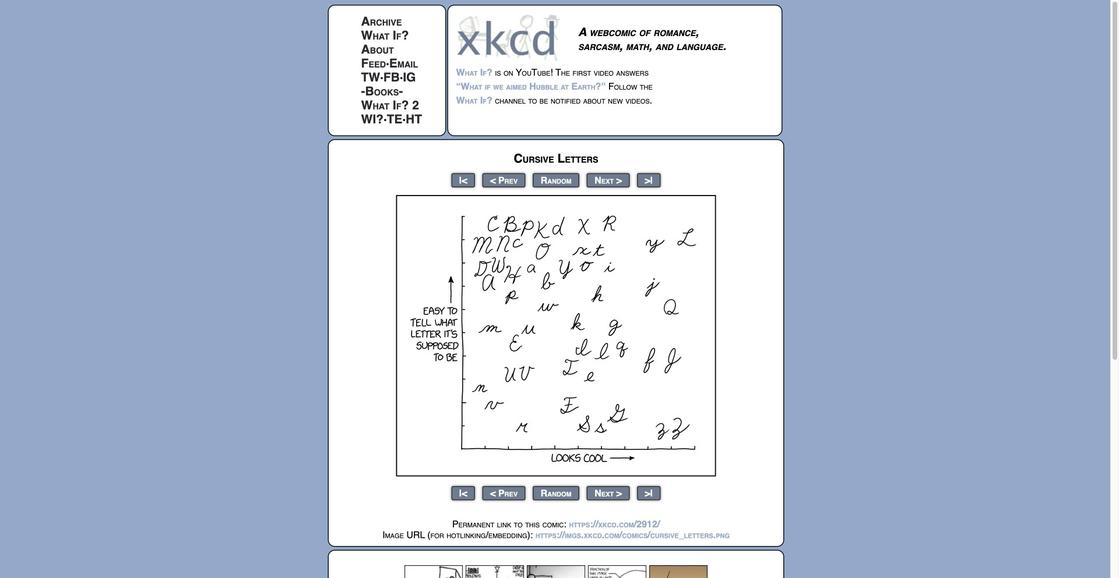 Task type: vqa. For each thing, say whether or not it's contained in the screenshot.
'xkcd.com logo'
yes



Task type: describe. For each thing, give the bounding box(es) containing it.
xkcd.com logo image
[[456, 13, 564, 62]]



Task type: locate. For each thing, give the bounding box(es) containing it.
cursive letters image
[[396, 195, 716, 477]]

selected comics image
[[405, 566, 708, 579]]



